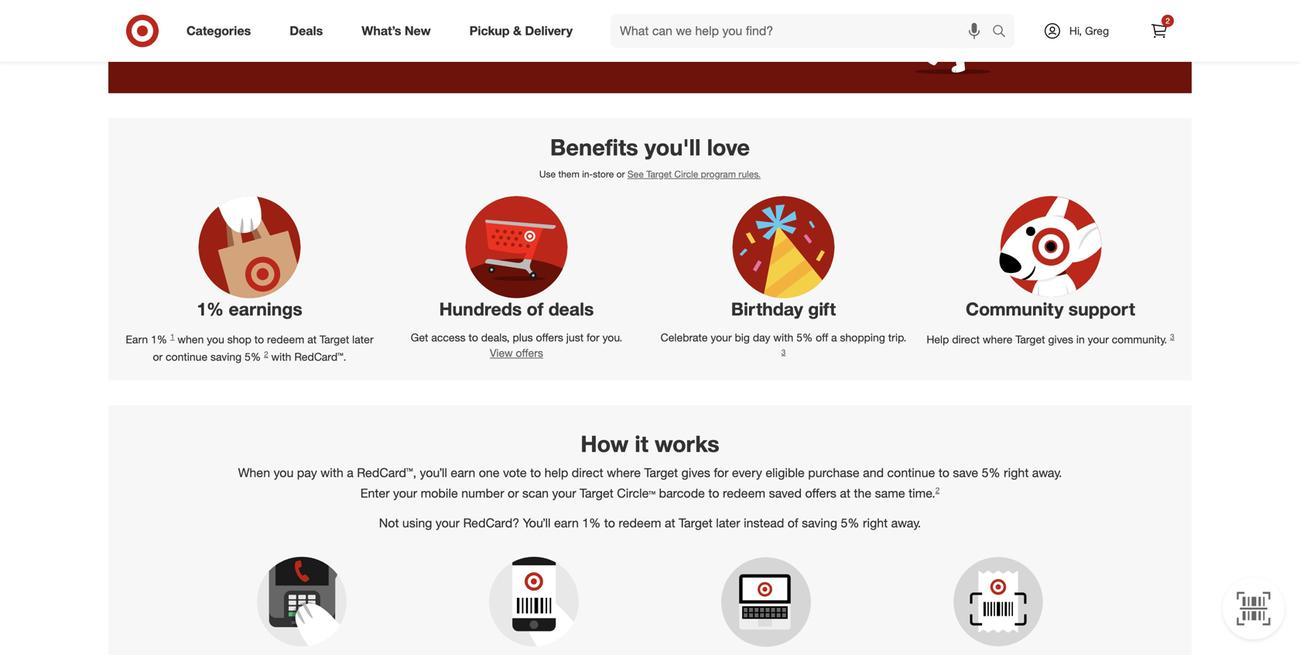 Task type: locate. For each thing, give the bounding box(es) containing it.
saving
[[211, 351, 242, 364], [802, 516, 838, 531]]

2 right same
[[936, 486, 940, 495]]

later left instead
[[716, 516, 741, 531]]

of
[[527, 299, 544, 320], [788, 516, 799, 531]]

celebrate
[[661, 331, 708, 345]]

2 horizontal spatial 2 link
[[1143, 14, 1177, 48]]

redeem down circle™
[[619, 516, 662, 531]]

at inside when you shop to redeem at target later or continue saving 5%
[[308, 333, 317, 347]]

2 horizontal spatial redeem
[[723, 486, 766, 501]]

where
[[983, 333, 1013, 347], [607, 466, 641, 481]]

or down "earn 1% 1"
[[153, 351, 163, 364]]

0 vertical spatial of
[[527, 299, 544, 320]]

right
[[1004, 466, 1029, 481], [863, 516, 888, 531]]

with right pay
[[321, 466, 344, 481]]

target up barcode
[[645, 466, 678, 481]]

or inside when you shop to redeem at target later or continue saving 5%
[[153, 351, 163, 364]]

search button
[[986, 14, 1023, 51]]

time.
[[909, 486, 936, 501]]

1 horizontal spatial you
[[274, 466, 294, 481]]

2 with redcard™.
[[264, 350, 347, 364]]

1 horizontal spatial where
[[983, 333, 1013, 347]]

you
[[207, 333, 224, 347], [274, 466, 294, 481]]

1 vertical spatial gives
[[682, 466, 711, 481]]

1 vertical spatial where
[[607, 466, 641, 481]]

gives left in
[[1049, 333, 1074, 347]]

1% inside "earn 1% 1"
[[151, 333, 167, 347]]

where inside help direct where target gives in your community. 3
[[983, 333, 1013, 347]]

to left deals,
[[469, 331, 478, 345]]

same
[[875, 486, 906, 501]]

direct
[[953, 333, 980, 347], [572, 466, 604, 481]]

vote button
[[263, 11, 372, 45]]

support
[[1069, 299, 1136, 320]]

gives
[[1049, 333, 1074, 347], [682, 466, 711, 481]]

1 vertical spatial you
[[274, 466, 294, 481]]

0 horizontal spatial earn
[[451, 466, 476, 481]]

or left see
[[617, 168, 625, 180]]

1% right you'll
[[582, 516, 601, 531]]

enter
[[361, 486, 390, 501]]

0 vertical spatial you
[[207, 333, 224, 347]]

greg
[[1086, 24, 1110, 38]]

at down barcode
[[665, 516, 676, 531]]

0 horizontal spatial 3 link
[[782, 348, 786, 357]]

2 horizontal spatial at
[[840, 486, 851, 501]]

to left save
[[939, 466, 950, 481]]

you inside when you shop to redeem at target later or continue saving 5%
[[207, 333, 224, 347]]

0 horizontal spatial gives
[[682, 466, 711, 481]]

5% inside when you pay with a redcard™, you'll earn one vote to help direct where target gives for every eligible purchase and continue to save 5% right away. enter your mobile number or scan your target circle™ barcode to redeem saved offers at the same time.
[[982, 466, 1001, 481]]

2 horizontal spatial 2
[[1166, 16, 1171, 26]]

benefits
[[550, 133, 639, 161]]

0 horizontal spatial direct
[[572, 466, 604, 481]]

0 horizontal spatial saving
[[211, 351, 242, 364]]

your down help
[[552, 486, 577, 501]]

1 vertical spatial saving
[[802, 516, 838, 531]]

where down community on the right top of page
[[983, 333, 1013, 347]]

0 horizontal spatial later
[[352, 333, 374, 347]]

target
[[647, 168, 672, 180], [320, 333, 349, 347], [1016, 333, 1046, 347], [645, 466, 678, 481], [580, 486, 614, 501], [679, 516, 713, 531]]

your
[[711, 331, 732, 345], [1088, 333, 1109, 347], [393, 486, 417, 501], [552, 486, 577, 501], [436, 516, 460, 531]]

2 horizontal spatial or
[[617, 168, 625, 180]]

pickup & delivery link
[[457, 14, 592, 48]]

redeem
[[267, 333, 305, 347], [723, 486, 766, 501], [619, 516, 662, 531]]

0 horizontal spatial redeem
[[267, 333, 305, 347]]

0 horizontal spatial 3
[[782, 348, 786, 357]]

redeem inside when you shop to redeem at target later or continue saving 5%
[[267, 333, 305, 347]]

1 horizontal spatial of
[[788, 516, 799, 531]]

see
[[628, 168, 644, 180]]

0 vertical spatial redeem
[[267, 333, 305, 347]]

0 vertical spatial saving
[[211, 351, 242, 364]]

2 inside 2 with redcard™.
[[264, 350, 268, 359]]

what's new
[[362, 23, 431, 38]]

3 down birthday gift
[[782, 348, 786, 357]]

your right in
[[1088, 333, 1109, 347]]

right down the
[[863, 516, 888, 531]]

What can we help you find? suggestions appear below search field
[[611, 14, 996, 48]]

2 vertical spatial 2 link
[[936, 486, 940, 495]]

1 horizontal spatial away.
[[1033, 466, 1063, 481]]

using
[[403, 516, 432, 531]]

0 horizontal spatial where
[[607, 466, 641, 481]]

0 vertical spatial 2 link
[[1143, 14, 1177, 48]]

2 vertical spatial at
[[665, 516, 676, 531]]

continue up time.
[[888, 466, 936, 481]]

every
[[732, 466, 763, 481]]

continue down when
[[166, 351, 208, 364]]

1 horizontal spatial earn
[[554, 516, 579, 531]]

2 vertical spatial with
[[321, 466, 344, 481]]

1 vertical spatial direct
[[572, 466, 604, 481]]

2 link right same
[[936, 486, 940, 495]]

pickup & delivery
[[470, 23, 573, 38]]

earn right you'll
[[554, 516, 579, 531]]

1 horizontal spatial continue
[[888, 466, 936, 481]]

3 link right community.
[[1171, 332, 1175, 342]]

a
[[832, 331, 837, 345], [347, 466, 354, 481]]

saving down offers on the right bottom of page
[[802, 516, 838, 531]]

3 link down birthday gift
[[782, 348, 786, 357]]

a left redcard™, on the bottom
[[347, 466, 354, 481]]

at up 2 with redcard™.
[[308, 333, 317, 347]]

1 horizontal spatial 3
[[1171, 332, 1175, 342]]

target up redcard™.
[[320, 333, 349, 347]]

0 vertical spatial direct
[[953, 333, 980, 347]]

1 horizontal spatial direct
[[953, 333, 980, 347]]

0 horizontal spatial right
[[863, 516, 888, 531]]

1 vertical spatial with
[[271, 351, 291, 364]]

3 right community.
[[1171, 332, 1175, 342]]

right right save
[[1004, 466, 1029, 481]]

redeem down every
[[723, 486, 766, 501]]

1 vertical spatial later
[[716, 516, 741, 531]]

earn inside when you pay with a redcard™, you'll earn one vote to help direct where target gives for every eligible purchase and continue to save 5% right away. enter your mobile number or scan your target circle™ barcode to redeem saved offers at the same time.
[[451, 466, 476, 481]]

where inside when you pay with a redcard™, you'll earn one vote to help direct where target gives for every eligible purchase and continue to save 5% right away. enter your mobile number or scan your target circle™ barcode to redeem saved offers at the same time.
[[607, 466, 641, 481]]

0 vertical spatial or
[[617, 168, 625, 180]]

2 vertical spatial redeem
[[619, 516, 662, 531]]

0 vertical spatial later
[[352, 333, 374, 347]]

5% left off
[[797, 331, 813, 345]]

1 vertical spatial 3 link
[[782, 348, 786, 357]]

3 link for support
[[1171, 332, 1175, 342]]

you for when
[[274, 466, 294, 481]]

trip.
[[889, 331, 907, 345]]

your left the "big"
[[711, 331, 732, 345]]

0 horizontal spatial a
[[347, 466, 354, 481]]

2 vertical spatial or
[[508, 486, 519, 501]]

benefits you'll love use them in-store or see target circle program rules.
[[540, 133, 761, 180]]

5% inside when you shop to redeem at target later or continue saving 5%
[[245, 351, 261, 364]]

1 horizontal spatial or
[[508, 486, 519, 501]]

redcard™.
[[294, 351, 347, 364]]

2
[[1166, 16, 1171, 26], [264, 350, 268, 359], [936, 486, 940, 495]]

to inside get access to deals, plus offers just for you. view offers
[[469, 331, 478, 345]]

1 horizontal spatial a
[[832, 331, 837, 345]]

deals link
[[277, 14, 342, 48]]

continue
[[166, 351, 208, 364], [888, 466, 936, 481]]

help
[[927, 333, 950, 347]]

1 horizontal spatial right
[[1004, 466, 1029, 481]]

0 vertical spatial away.
[[1033, 466, 1063, 481]]

hi, greg
[[1070, 24, 1110, 38]]

redcard?
[[463, 516, 520, 531]]

2 horizontal spatial with
[[774, 331, 794, 345]]

0 vertical spatial 1%
[[197, 299, 224, 320]]

earn
[[126, 333, 148, 347]]

redeem up 2 with redcard™.
[[267, 333, 305, 347]]

0 vertical spatial at
[[308, 333, 317, 347]]

0 vertical spatial earn
[[451, 466, 476, 481]]

0 vertical spatial 3 link
[[1171, 332, 1175, 342]]

of up plus
[[527, 299, 544, 320]]

2 vertical spatial 1%
[[582, 516, 601, 531]]

with inside 'celebrate your big day with 5% off a shopping trip. 3'
[[774, 331, 794, 345]]

you for when
[[207, 333, 224, 347]]

1 horizontal spatial with
[[321, 466, 344, 481]]

hundreds of deals
[[439, 299, 594, 320]]

2 link right greg
[[1143, 14, 1177, 48]]

1 vertical spatial 3
[[782, 348, 786, 357]]

a right off
[[832, 331, 837, 345]]

3 inside help direct where target gives in your community. 3
[[1171, 332, 1175, 342]]

1 horizontal spatial 2
[[936, 486, 940, 495]]

with right day
[[774, 331, 794, 345]]

at left the
[[840, 486, 851, 501]]

1 vertical spatial continue
[[888, 466, 936, 481]]

view offers link
[[490, 346, 543, 360]]

5% down the
[[841, 516, 860, 531]]

at
[[308, 333, 317, 347], [840, 486, 851, 501], [665, 516, 676, 531]]

pay
[[297, 466, 317, 481]]

5%
[[797, 331, 813, 345], [245, 351, 261, 364], [982, 466, 1001, 481], [841, 516, 860, 531]]

0 vertical spatial a
[[832, 331, 837, 345]]

2 link down earnings
[[264, 350, 268, 359]]

0 vertical spatial right
[[1004, 466, 1029, 481]]

1 vertical spatial or
[[153, 351, 163, 364]]

to down for
[[709, 486, 720, 501]]

or inside when you pay with a redcard™, you'll earn one vote to help direct where target gives for every eligible purchase and continue to save 5% right away. enter your mobile number or scan your target circle™ barcode to redeem saved offers at the same time.
[[508, 486, 519, 501]]

0 horizontal spatial 2 link
[[264, 350, 268, 359]]

1 horizontal spatial later
[[716, 516, 741, 531]]

vote
[[503, 466, 527, 481]]

you left "shop"
[[207, 333, 224, 347]]

1% up when
[[197, 299, 224, 320]]

1 vertical spatial redeem
[[723, 486, 766, 501]]

0 horizontal spatial with
[[271, 351, 291, 364]]

shop
[[227, 333, 252, 347]]

0 vertical spatial where
[[983, 333, 1013, 347]]

1 vertical spatial 2
[[264, 350, 268, 359]]

0 horizontal spatial away.
[[892, 516, 922, 531]]

1 horizontal spatial gives
[[1049, 333, 1074, 347]]

0 horizontal spatial 2
[[264, 350, 268, 359]]

gives up barcode
[[682, 466, 711, 481]]

to
[[469, 331, 478, 345], [255, 333, 264, 347], [530, 466, 541, 481], [939, 466, 950, 481], [709, 486, 720, 501], [605, 516, 615, 531]]

0 vertical spatial continue
[[166, 351, 208, 364]]

3
[[1171, 332, 1175, 342], [782, 348, 786, 357]]

saving down "shop"
[[211, 351, 242, 364]]

0 vertical spatial gives
[[1049, 333, 1074, 347]]

3 link
[[1171, 332, 1175, 342], [782, 348, 786, 357]]

or
[[617, 168, 625, 180], [153, 351, 163, 364], [508, 486, 519, 501]]

1% left '1' link
[[151, 333, 167, 347]]

target inside when you shop to redeem at target later or continue saving 5%
[[320, 333, 349, 347]]

or down vote
[[508, 486, 519, 501]]

where up circle™
[[607, 466, 641, 481]]

redcard™,
[[357, 466, 417, 481]]

1 horizontal spatial 3 link
[[1171, 332, 1175, 342]]

a inside when you pay with a redcard™, you'll earn one vote to help direct where target gives for every eligible purchase and continue to save 5% right away. enter your mobile number or scan your target circle™ barcode to redeem saved offers at the same time.
[[347, 466, 354, 481]]

1 horizontal spatial redeem
[[619, 516, 662, 531]]

to right "shop"
[[255, 333, 264, 347]]

2 right greg
[[1166, 16, 1171, 26]]

1 vertical spatial a
[[347, 466, 354, 481]]

you inside when you pay with a redcard™, you'll earn one vote to help direct where target gives for every eligible purchase and continue to save 5% right away. enter your mobile number or scan your target circle™ barcode to redeem saved offers at the same time.
[[274, 466, 294, 481]]

earn left one
[[451, 466, 476, 481]]

1 vertical spatial 1%
[[151, 333, 167, 347]]

0 horizontal spatial or
[[153, 351, 163, 364]]

target left circle™
[[580, 486, 614, 501]]

0 horizontal spatial you
[[207, 333, 224, 347]]

target right see
[[647, 168, 672, 180]]

5% down "shop"
[[245, 351, 261, 364]]

0 horizontal spatial at
[[308, 333, 317, 347]]

3 inside 'celebrate your big day with 5% off a shopping trip. 3'
[[782, 348, 786, 357]]

2 down earnings
[[264, 350, 268, 359]]

mobile
[[421, 486, 458, 501]]

you left pay
[[274, 466, 294, 481]]

away. inside when you pay with a redcard™, you'll earn one vote to help direct where target gives for every eligible purchase and continue to save 5% right away. enter your mobile number or scan your target circle™ barcode to redeem saved offers at the same time.
[[1033, 466, 1063, 481]]

1 vertical spatial right
[[863, 516, 888, 531]]

direct inside help direct where target gives in your community. 3
[[953, 333, 980, 347]]

1 horizontal spatial 1%
[[197, 299, 224, 320]]

access
[[432, 331, 466, 345]]

target inside help direct where target gives in your community. 3
[[1016, 333, 1046, 347]]

5% right save
[[982, 466, 1001, 481]]

in-
[[582, 168, 593, 180]]

away.
[[1033, 466, 1063, 481], [892, 516, 922, 531]]

1 vertical spatial earn
[[554, 516, 579, 531]]

later left get
[[352, 333, 374, 347]]

your down redcard™, on the bottom
[[393, 486, 417, 501]]

0 vertical spatial 3
[[1171, 332, 1175, 342]]

1 vertical spatial of
[[788, 516, 799, 531]]

0 vertical spatial with
[[774, 331, 794, 345]]

0 horizontal spatial 1%
[[151, 333, 167, 347]]

circle
[[675, 168, 699, 180]]

target down community on the right top of page
[[1016, 333, 1046, 347]]

3 link for gift
[[782, 348, 786, 357]]

redeem inside when you pay with a redcard™, you'll earn one vote to help direct where target gives for every eligible purchase and continue to save 5% right away. enter your mobile number or scan your target circle™ barcode to redeem saved offers at the same time.
[[723, 486, 766, 501]]

0 horizontal spatial continue
[[166, 351, 208, 364]]

1 vertical spatial at
[[840, 486, 851, 501]]

with left redcard™.
[[271, 351, 291, 364]]

of right instead
[[788, 516, 799, 531]]



Task type: describe. For each thing, give the bounding box(es) containing it.
to down when you pay with a redcard™, you'll earn one vote to help direct where target gives for every eligible purchase and continue to save 5% right away. enter your mobile number or scan your target circle™ barcode to redeem saved offers at the same time.
[[605, 516, 615, 531]]

works
[[655, 430, 720, 458]]

see target circle program rules. link
[[628, 168, 761, 180]]

target down barcode
[[679, 516, 713, 531]]

direct inside when you pay with a redcard™, you'll earn one vote to help direct where target gives for every eligible purchase and continue to save 5% right away. enter your mobile number or scan your target circle™ barcode to redeem saved offers at the same time.
[[572, 466, 604, 481]]

rules.
[[739, 168, 761, 180]]

categories link
[[173, 14, 270, 48]]

or inside benefits you'll love use them in-store or see target circle program rules.
[[617, 168, 625, 180]]

what's new link
[[349, 14, 450, 48]]

gives inside help direct where target gives in your community. 3
[[1049, 333, 1074, 347]]

when you shop to redeem at target later or continue saving 5%
[[153, 333, 374, 364]]

off
[[816, 331, 829, 345]]

plus
[[513, 331, 533, 345]]

what's
[[362, 23, 401, 38]]

how it works
[[581, 430, 720, 458]]

when
[[178, 333, 204, 347]]

continue inside when you shop to redeem at target later or continue saving 5%
[[166, 351, 208, 364]]

get access to deals, plus offers just for you. view offers
[[411, 331, 623, 360]]

eligible
[[766, 466, 805, 481]]

hi,
[[1070, 24, 1083, 38]]

delivery
[[525, 23, 573, 38]]

and
[[863, 466, 884, 481]]

1
[[170, 332, 175, 342]]

categories
[[187, 23, 251, 38]]

the
[[854, 486, 872, 501]]

community support
[[966, 299, 1136, 320]]

1 vertical spatial away.
[[892, 516, 922, 531]]

it
[[635, 430, 649, 458]]

your inside 'celebrate your big day with 5% off a shopping trip. 3'
[[711, 331, 732, 345]]

with inside 2 with redcard™.
[[271, 351, 291, 364]]

scan
[[523, 486, 549, 501]]

you'll
[[420, 466, 447, 481]]

hundreds
[[439, 299, 522, 320]]

to up scan
[[530, 466, 541, 481]]

at inside when you pay with a redcard™, you'll earn one vote to help direct where target gives for every eligible purchase and continue to save 5% right away. enter your mobile number or scan your target circle™ barcode to redeem saved offers at the same time.
[[840, 486, 851, 501]]

store
[[593, 168, 614, 180]]

deals,
[[481, 331, 510, 345]]

day
[[753, 331, 771, 345]]

2 vertical spatial 2
[[936, 486, 940, 495]]

when you pay with a redcard™, you'll earn one vote to help direct where target gives for every eligible purchase and continue to save 5% right away. enter your mobile number or scan your target circle™ barcode to redeem saved offers at the same time.
[[238, 466, 1063, 501]]

when
[[238, 466, 270, 481]]

deals
[[549, 299, 594, 320]]

gives inside when you pay with a redcard™, you'll earn one vote to help direct where target gives for every eligible purchase and continue to save 5% right away. enter your mobile number or scan your target circle™ barcode to redeem saved offers at the same time.
[[682, 466, 711, 481]]

for
[[714, 466, 729, 481]]

target inside benefits you'll love use them in-store or see target circle program rules.
[[647, 168, 672, 180]]

purchase
[[808, 466, 860, 481]]

gift
[[809, 299, 836, 320]]

right inside when you pay with a redcard™, you'll earn one vote to help direct where target gives for every eligible purchase and continue to save 5% right away. enter your mobile number or scan your target circle™ barcode to redeem saved offers at the same time.
[[1004, 466, 1029, 481]]

saved
[[769, 486, 802, 501]]

your right using
[[436, 516, 460, 531]]

not using your redcard? you'll earn 1% to redeem at target later instead of saving 5% right away.
[[379, 516, 922, 531]]

your inside help direct where target gives in your community. 3
[[1088, 333, 1109, 347]]

help direct where target gives in your community. 3
[[927, 332, 1175, 347]]

&
[[513, 23, 522, 38]]

earn 1% 1
[[126, 332, 175, 347]]

1 link
[[170, 332, 175, 342]]

offers
[[806, 486, 837, 501]]

2 horizontal spatial 1%
[[582, 516, 601, 531]]

get
[[411, 331, 429, 345]]

5% inside 'celebrate your big day with 5% off a shopping trip. 3'
[[797, 331, 813, 345]]

big
[[735, 331, 750, 345]]

barcode
[[659, 486, 705, 501]]

one
[[479, 466, 500, 481]]

shopping
[[840, 331, 886, 345]]

birthday gift
[[731, 299, 836, 320]]

celebrate your big day with 5% off a shopping trip. 3
[[661, 331, 907, 357]]

community.
[[1112, 333, 1168, 347]]

0 horizontal spatial of
[[527, 299, 544, 320]]

community
[[966, 299, 1064, 320]]

0 vertical spatial 2
[[1166, 16, 1171, 26]]

with inside when you pay with a redcard™, you'll earn one vote to help direct where target gives for every eligible purchase and continue to save 5% right away. enter your mobile number or scan your target circle™ barcode to redeem saved offers at the same time.
[[321, 466, 344, 481]]

help
[[545, 466, 569, 481]]

1 horizontal spatial saving
[[802, 516, 838, 531]]

1% earnings
[[197, 299, 303, 320]]

new
[[405, 23, 431, 38]]

vote
[[305, 20, 330, 35]]

birthday
[[731, 299, 804, 320]]

instead
[[744, 516, 785, 531]]

pickup
[[470, 23, 510, 38]]

later inside when you shop to redeem at target later or continue saving 5%
[[352, 333, 374, 347]]

program
[[701, 168, 736, 180]]

use
[[540, 168, 556, 180]]

continue inside when you pay with a redcard™, you'll earn one vote to help direct where target gives for every eligible purchase and continue to save 5% right away. enter your mobile number or scan your target circle™ barcode to redeem saved offers at the same time.
[[888, 466, 936, 481]]

search
[[986, 25, 1023, 40]]

how
[[581, 430, 629, 458]]

you'll
[[645, 133, 701, 161]]

in
[[1077, 333, 1085, 347]]

1 horizontal spatial 2 link
[[936, 486, 940, 495]]

love
[[707, 133, 750, 161]]

to inside when you shop to redeem at target later or continue saving 5%
[[255, 333, 264, 347]]

saving inside when you shop to redeem at target later or continue saving 5%
[[211, 351, 242, 364]]

deals
[[290, 23, 323, 38]]

earnings
[[229, 299, 303, 320]]

1 horizontal spatial at
[[665, 516, 676, 531]]

them
[[559, 168, 580, 180]]

offers just for you.
[[536, 331, 623, 345]]

circle™
[[617, 486, 656, 501]]

you'll
[[523, 516, 551, 531]]

not
[[379, 516, 399, 531]]

a inside 'celebrate your big day with 5% off a shopping trip. 3'
[[832, 331, 837, 345]]

1 vertical spatial 2 link
[[264, 350, 268, 359]]



Task type: vqa. For each thing, say whether or not it's contained in the screenshot.


